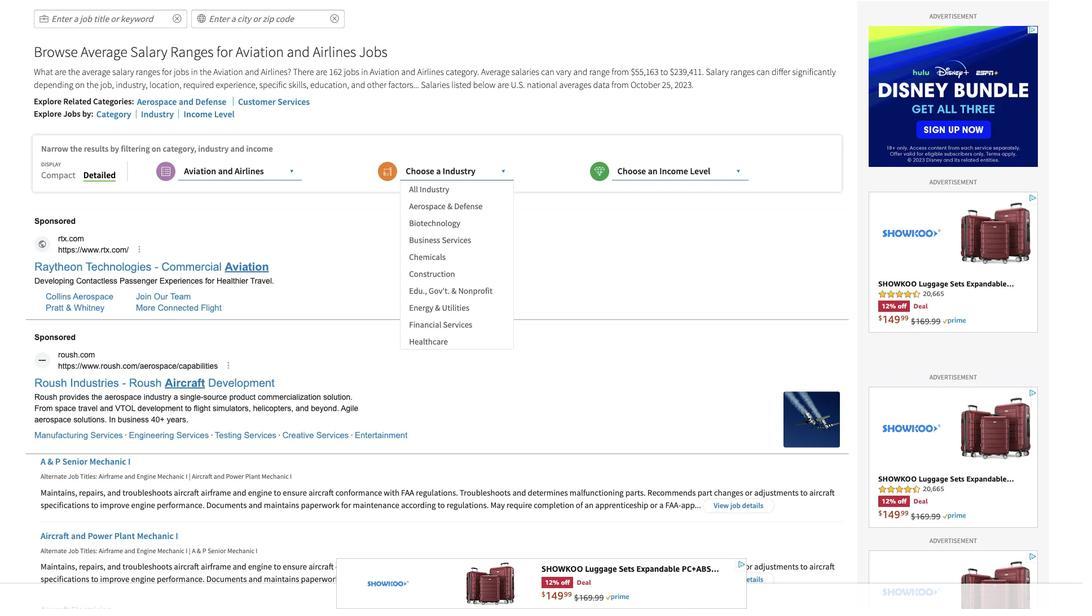 Task type: locate. For each thing, give the bounding box(es) containing it.
advertisement region
[[869, 26, 1038, 167], [869, 192, 1038, 333], [869, 387, 1038, 528], [869, 551, 1038, 610], [336, 559, 747, 610]]

titles: inside aircraft and power plant mechanic i alternate job titles: airframe and engine mechanic i | a & p senior mechanic i
[[80, 547, 97, 555]]

1 vertical spatial documents
[[206, 574, 247, 585]]

p inside a & p senior mechanic i alternate job titles: airframe and engine mechanic i | aircraft and power plant mechanic i
[[55, 456, 60, 467]]

1 with from the top
[[384, 488, 400, 498]]

narrow
[[41, 144, 68, 154]]

power inside a & p senior mechanic i alternate job titles: airframe and engine mechanic i | aircraft and power plant mechanic i
[[226, 473, 244, 481]]

1 details from the top
[[742, 501, 764, 511]]

2 troubleshoots from the top
[[460, 562, 511, 573]]

recommends for 1st view job details button from the bottom
[[648, 562, 696, 573]]

2 titles: from the top
[[80, 547, 97, 555]]

choose for choose an income level
[[618, 166, 646, 177]]

1 horizontal spatial plant
[[245, 473, 260, 481]]

airframe inside aircraft and power plant mechanic i alternate job titles: airframe and engine mechanic i | a & p senior mechanic i
[[99, 547, 123, 555]]

alternate inside a & p senior mechanic i alternate job titles: airframe and engine mechanic i | aircraft and power plant mechanic i
[[41, 473, 67, 481]]

maintains, repairs, and troubleshoots aircraft airframe and engine to ensure aircraft conformance with faa regulations. troubleshoots and determines malfunctioning parts. recommends part changes or adjustments to aircraft specifications to improve engine performance. documents and maintains paperwork for maintenance according to regulations. may require completion of an apprenticeship or a faa-app...
[[41, 488, 835, 510], [41, 562, 835, 585]]

0 vertical spatial airframe
[[99, 473, 123, 481]]

1 of from the top
[[576, 500, 583, 510]]

jobs
[[174, 66, 189, 77], [344, 66, 360, 77]]

maintains, repairs, and troubleshoots aircraft airframe and engine to ensure aircraft conformance with faa regulations. troubleshoots and determines malfunctioning parts. recommends part changes or adjustments to aircraft specifications to improve engine performance. documents and maintains paperwork for maintenance according to regulations. may require completion of an apprenticeship or a faa-app... for 1st view job details button from the bottom
[[41, 562, 835, 585]]

2 job from the top
[[68, 547, 79, 555]]

2 troubleshoots from the top
[[123, 562, 172, 573]]

and
[[287, 42, 310, 61], [245, 66, 259, 77], [401, 66, 416, 77], [574, 66, 588, 77], [351, 79, 365, 90], [179, 96, 194, 107], [231, 144, 245, 154], [218, 166, 233, 177], [124, 473, 135, 481], [214, 473, 225, 481], [107, 488, 121, 498], [233, 488, 246, 498], [513, 488, 526, 498], [249, 500, 262, 510], [71, 530, 86, 542], [124, 547, 135, 555], [107, 562, 121, 573], [233, 562, 246, 573], [513, 562, 526, 573], [249, 574, 262, 585]]

defense down all industry link
[[454, 201, 483, 212]]

require
[[507, 500, 532, 510], [507, 574, 532, 585]]

0 horizontal spatial on
[[75, 79, 85, 90]]

view
[[714, 501, 729, 511], [714, 575, 729, 585]]

titles: down aircraft and power plant mechanic i link
[[80, 547, 97, 555]]

industry
[[198, 144, 229, 154]]

2023.
[[675, 79, 694, 90]]

on right the filtering
[[152, 144, 161, 154]]

0 vertical spatial alternate
[[41, 473, 67, 481]]

1 maintains, repairs, and troubleshoots aircraft airframe and engine to ensure aircraft conformance with faa regulations. troubleshoots and determines malfunctioning parts. recommends part changes or adjustments to aircraft specifications to improve engine performance. documents and maintains paperwork for maintenance according to regulations. may require completion of an apprenticeship or a faa-app... from the top
[[41, 488, 835, 510]]

app... for second view job details button from the bottom of the page
[[681, 500, 701, 510]]

recommends for second view job details button from the bottom of the page
[[648, 488, 696, 498]]

0 vertical spatial determines
[[528, 488, 568, 498]]

?
[[288, 66, 291, 77]]

1 vertical spatial may
[[491, 574, 505, 585]]

1 vertical spatial aerospace
[[409, 201, 446, 212]]

according for 1st view job details button from the bottom
[[401, 574, 436, 585]]

0 vertical spatial senior
[[62, 456, 88, 467]]

jobs down related
[[63, 108, 81, 119]]

1 vertical spatial ensure
[[283, 562, 307, 573]]

2 paperwork from the top
[[301, 574, 340, 585]]

0 vertical spatial from
[[612, 66, 629, 77]]

2 faa from the top
[[401, 562, 414, 573]]

2 documents from the top
[[206, 574, 247, 585]]

1 vertical spatial require
[[507, 574, 532, 585]]

job image
[[40, 14, 49, 23]]

2 recommends from the top
[[648, 562, 696, 573]]

troubleshoots
[[460, 488, 511, 498], [460, 562, 511, 573]]

2 choose from the left
[[618, 166, 646, 177]]

chemicals link
[[401, 249, 513, 266]]

2 airframe from the top
[[99, 547, 123, 555]]

maintenance for second view job details button from the bottom of the page
[[353, 500, 400, 510]]

1 titles: from the top
[[80, 473, 97, 481]]

are left u.s.
[[498, 79, 509, 90]]

0 vertical spatial recommends
[[648, 488, 696, 498]]

2 triangle down image from the left
[[499, 167, 508, 176]]

are
[[55, 66, 66, 77], [316, 66, 328, 77], [498, 79, 509, 90]]

aerospace & defense link
[[401, 198, 513, 215]]

1 troubleshoots from the top
[[460, 488, 511, 498]]

titles: down a & p senior mechanic i link
[[80, 473, 97, 481]]

salary right the $239,411.
[[706, 66, 729, 77]]

senior inside a & p senior mechanic i alternate job titles: airframe and engine mechanic i | aircraft and power plant mechanic i
[[62, 456, 88, 467]]

0 vertical spatial troubleshoots
[[123, 488, 172, 498]]

airframe down a & p senior mechanic i link
[[99, 473, 123, 481]]

0 horizontal spatial power
[[88, 530, 112, 542]]

1 horizontal spatial average
[[481, 66, 510, 77]]

services for customer services
[[278, 96, 310, 107]]

remove image
[[173, 14, 182, 23]]

2 repairs, from the top
[[79, 562, 106, 573]]

1 vertical spatial details
[[742, 575, 764, 585]]

1 malfunctioning from the top
[[570, 488, 624, 498]]

1 faa from the top
[[401, 488, 414, 498]]

2 faa- from the top
[[666, 574, 681, 585]]

troubleshoots down a & p senior mechanic i alternate job titles: airframe and engine mechanic i | aircraft and power plant mechanic i
[[123, 488, 172, 498]]

average up below
[[481, 66, 510, 77]]

1 completion from the top
[[534, 500, 574, 510]]

faa-
[[666, 500, 681, 510], [666, 574, 681, 585]]

location,
[[150, 79, 181, 90]]

airlines up 162
[[313, 42, 356, 61]]

services
[[278, 96, 310, 107], [442, 235, 471, 246], [443, 320, 473, 330]]

average for category.
[[481, 66, 510, 77]]

are left 162
[[316, 66, 328, 77]]

1 choose from the left
[[406, 166, 435, 177]]

job inside a & p senior mechanic i alternate job titles: airframe and engine mechanic i | aircraft and power plant mechanic i
[[68, 473, 79, 481]]

apprenticeship for 1st view job details button from the bottom
[[596, 574, 649, 585]]

1 horizontal spatial jobs
[[359, 42, 388, 61]]

1 paperwork from the top
[[301, 500, 340, 510]]

jobs up other
[[359, 42, 388, 61]]

1 triangle down image from the left
[[287, 167, 296, 176]]

p inside aircraft and power plant mechanic i alternate job titles: airframe and engine mechanic i | a & p senior mechanic i
[[203, 547, 206, 555]]

2 in from the left
[[361, 66, 368, 77]]

2 according from the top
[[401, 574, 436, 585]]

triangle down image for industry
[[499, 167, 508, 176]]

1 job from the top
[[731, 501, 741, 511]]

view job details
[[714, 501, 764, 511], [714, 575, 764, 585]]

& inside a & p senior mechanic i alternate job titles: airframe and engine mechanic i | aircraft and power plant mechanic i
[[48, 456, 53, 467]]

0 horizontal spatial jobs
[[63, 108, 81, 119]]

apprenticeship
[[596, 500, 649, 510], [596, 574, 649, 585]]

1 horizontal spatial defense
[[454, 201, 483, 212]]

2 performance. from the top
[[157, 574, 205, 585]]

maintenance
[[353, 500, 400, 510], [353, 574, 400, 585]]

according for second view job details button from the bottom of the page
[[401, 500, 436, 510]]

aircraft inside aircraft and power plant mechanic i alternate job titles: airframe and engine mechanic i | a & p senior mechanic i
[[41, 530, 69, 542]]

a
[[41, 456, 46, 467], [192, 547, 196, 555]]

1 faa- from the top
[[666, 500, 681, 510]]

0 vertical spatial on
[[75, 79, 85, 90]]

Enter a job title or keyword search field
[[34, 10, 187, 28]]

details
[[742, 501, 764, 511], [742, 575, 764, 585]]

1 in from the left
[[191, 66, 198, 77]]

ranges
[[136, 66, 160, 77], [731, 66, 755, 77]]

1 vertical spatial improve
[[100, 574, 130, 585]]

4 advertisement from the top
[[930, 537, 978, 545]]

from right range
[[612, 66, 629, 77]]

2 airframe from the top
[[201, 562, 231, 573]]

aerospace
[[137, 96, 177, 107], [409, 201, 446, 212]]

2 maintains from the top
[[264, 574, 299, 585]]

completion
[[534, 500, 574, 510], [534, 574, 574, 585]]

factors...
[[389, 79, 419, 90]]

0 vertical spatial average
[[81, 42, 127, 61]]

industry link
[[141, 108, 174, 120]]

explore for explore jobs by:
[[34, 108, 62, 119]]

aircraft
[[192, 473, 212, 481], [41, 530, 69, 542]]

on up related
[[75, 79, 85, 90]]

0 vertical spatial defense
[[195, 96, 227, 107]]

repairs, for 1st view job details button from the bottom
[[79, 562, 106, 573]]

faa for second view job details button from the bottom of the page
[[401, 488, 414, 498]]

1 vertical spatial a
[[192, 547, 196, 555]]

2 apprenticeship from the top
[[596, 574, 649, 585]]

financial services link
[[401, 317, 513, 334]]

require for second view job details button from the bottom of the page
[[507, 500, 532, 510]]

job down a & p senior mechanic i link
[[68, 473, 79, 481]]

0 vertical spatial power
[[226, 473, 244, 481]]

on inside category.                 average salaries can vary and range from $55,163 to $239,411.                 salary ranges can differ significantly depending on the job, industry, location, required experience, specific skills, education, and other factors... salaries listed below are
[[75, 79, 85, 90]]

1 app... from the top
[[681, 500, 701, 510]]

the down average on the top of page
[[87, 79, 99, 90]]

explore
[[34, 96, 62, 106], [34, 108, 62, 119]]

& for defense
[[448, 201, 453, 212]]

view for 1st view job details button from the bottom
[[714, 575, 729, 585]]

1 horizontal spatial p
[[203, 547, 206, 555]]

repairs, down a & p senior mechanic i link
[[79, 488, 106, 498]]

i
[[128, 456, 131, 467], [186, 473, 188, 481], [290, 473, 292, 481], [176, 530, 178, 542], [186, 547, 188, 555], [256, 547, 258, 555]]

changes
[[714, 488, 744, 498], [714, 562, 744, 573]]

1 alternate from the top
[[41, 473, 67, 481]]

salary inside category.                 average salaries can vary and range from $55,163 to $239,411.                 salary ranges can differ significantly depending on the job, industry, location, required experience, specific skills, education, and other factors... salaries listed below are
[[706, 66, 729, 77]]

0 horizontal spatial average
[[81, 42, 127, 61]]

titles: for plant
[[80, 547, 97, 555]]

paperwork for 1st view job details button from the bottom
[[301, 574, 340, 585]]

job
[[68, 473, 79, 481], [68, 547, 79, 555]]

1 horizontal spatial level
[[690, 166, 711, 177]]

1 horizontal spatial senior
[[208, 547, 226, 555]]

job inside aircraft and power plant mechanic i alternate job titles: airframe and engine mechanic i | a & p senior mechanic i
[[68, 547, 79, 555]]

2 job from the top
[[731, 575, 741, 585]]

0 vertical spatial aerospace
[[137, 96, 177, 107]]

airframe for 1st view job details button from the bottom
[[201, 562, 231, 573]]

0 vertical spatial specifications
[[41, 500, 89, 510]]

adjustments for 1st view job details button from the bottom
[[755, 562, 799, 573]]

1 vertical spatial salary
[[706, 66, 729, 77]]

display
[[41, 161, 61, 168]]

2 maintains, repairs, and troubleshoots aircraft airframe and engine to ensure aircraft conformance with faa regulations. troubleshoots and determines malfunctioning parts. recommends part changes or adjustments to aircraft specifications to improve engine performance. documents and maintains paperwork for maintenance according to regulations. may require completion of an apprenticeship or a faa-app... from the top
[[41, 562, 835, 585]]

jobs
[[359, 42, 388, 61], [63, 108, 81, 119]]

2 parts. from the top
[[626, 562, 646, 573]]

from
[[612, 66, 629, 77], [612, 79, 629, 90]]

can up national
[[541, 66, 555, 77]]

0 vertical spatial adjustments
[[755, 488, 799, 498]]

0 horizontal spatial can
[[541, 66, 555, 77]]

1 horizontal spatial aerospace
[[409, 201, 446, 212]]

2 conformance from the top
[[336, 562, 382, 573]]

completion for 1st view job details button from the bottom
[[534, 574, 574, 585]]

choose a industry
[[406, 166, 476, 177]]

senior inside aircraft and power plant mechanic i alternate job titles: airframe and engine mechanic i | a & p senior mechanic i
[[208, 547, 226, 555]]

airframe down aircraft and power plant mechanic i link
[[99, 547, 123, 555]]

chemicals
[[409, 252, 446, 263]]

documents for 1st view job details button from the bottom
[[206, 574, 247, 585]]

level left triangle down image
[[690, 166, 711, 177]]

apprenticeship for second view job details button from the bottom of the page
[[596, 500, 649, 510]]

1 maintains from the top
[[264, 500, 299, 510]]

narrow the results by filtering on category, industry and income
[[41, 144, 273, 154]]

1 vertical spatial services
[[442, 235, 471, 246]]

1 horizontal spatial a
[[192, 547, 196, 555]]

2 adjustments from the top
[[755, 562, 799, 573]]

0 vertical spatial details
[[742, 501, 764, 511]]

2 part from the top
[[698, 562, 713, 573]]

|
[[189, 473, 191, 481], [189, 547, 191, 555]]

to
[[661, 66, 668, 77], [274, 488, 281, 498], [801, 488, 808, 498], [91, 500, 98, 510], [438, 500, 445, 510], [274, 562, 281, 573], [801, 562, 808, 573], [91, 574, 98, 585], [438, 574, 445, 585]]

industry down aerospace and defense
[[141, 108, 174, 120]]

1 vertical spatial recommends
[[648, 562, 696, 573]]

1 vertical spatial malfunctioning
[[570, 562, 624, 573]]

performance. for 1st view job details button from the bottom
[[157, 574, 205, 585]]

0 vertical spatial aircraft
[[192, 473, 212, 481]]

1 part from the top
[[698, 488, 713, 498]]

1 repairs, from the top
[[79, 488, 106, 498]]

specifications
[[41, 500, 89, 510], [41, 574, 89, 585]]

1 specifications from the top
[[41, 500, 89, 510]]

faa- for second view job details button from the bottom of the page
[[666, 500, 681, 510]]

customer services
[[238, 96, 310, 107]]

remove image
[[330, 14, 339, 23]]

maintains, repairs, and troubleshoots aircraft airframe and engine to ensure aircraft conformance with faa regulations. troubleshoots and determines malfunctioning parts. recommends part changes or adjustments to aircraft specifications to improve engine performance. documents and maintains paperwork for maintenance according to regulations. may require completion of an apprenticeship or a faa-app... for second view job details button from the bottom of the page
[[41, 488, 835, 510]]

1 horizontal spatial can
[[757, 66, 770, 77]]

0 horizontal spatial senior
[[62, 456, 88, 467]]

0 horizontal spatial plant
[[114, 530, 135, 542]]

completion for second view job details button from the bottom of the page
[[534, 500, 574, 510]]

2 vertical spatial services
[[443, 320, 473, 330]]

airlines
[[313, 42, 356, 61], [261, 66, 288, 77], [418, 66, 444, 77], [235, 166, 264, 177]]

range
[[590, 66, 610, 77]]

1 vertical spatial faa-
[[666, 574, 681, 585]]

1 maintenance from the top
[[353, 500, 400, 510]]

0 vertical spatial changes
[[714, 488, 744, 498]]

are inside category.                 average salaries can vary and range from $55,163 to $239,411.                 salary ranges can differ significantly depending on the job, industry, location, required experience, specific skills, education, and other factors... salaries listed below are
[[498, 79, 509, 90]]

in up required
[[191, 66, 198, 77]]

choose
[[406, 166, 435, 177], [618, 166, 646, 177]]

engine inside aircraft and power plant mechanic i alternate job titles: airframe and engine mechanic i | a & p senior mechanic i
[[137, 547, 156, 555]]

ranges left differ
[[731, 66, 755, 77]]

the left average on the top of page
[[68, 66, 80, 77]]

salary up salary
[[130, 42, 168, 61]]

aircraft
[[174, 488, 199, 498], [309, 488, 334, 498], [810, 488, 835, 498], [174, 562, 199, 573], [309, 562, 334, 573], [810, 562, 835, 573]]

2 vertical spatial a
[[660, 574, 664, 585]]

improve
[[100, 500, 130, 510], [100, 574, 130, 585]]

0 vertical spatial explore
[[34, 96, 62, 106]]

1 airframe from the top
[[99, 473, 123, 481]]

triangle down image
[[287, 167, 296, 176], [499, 167, 508, 176]]

1 adjustments from the top
[[755, 488, 799, 498]]

aerospace down all industry
[[409, 201, 446, 212]]

0 vertical spatial view job details
[[714, 501, 764, 511]]

job for second view job details button from the bottom of the page
[[731, 501, 741, 511]]

1 horizontal spatial in
[[361, 66, 368, 77]]

jobs right 162
[[344, 66, 360, 77]]

1 vertical spatial with
[[384, 562, 400, 573]]

defense up income level
[[195, 96, 227, 107]]

from right "data"
[[612, 79, 629, 90]]

a inside aircraft and power plant mechanic i alternate job titles: airframe and engine mechanic i | a & p senior mechanic i
[[192, 547, 196, 555]]

airframe inside a & p senior mechanic i alternate job titles: airframe and engine mechanic i | aircraft and power plant mechanic i
[[99, 473, 123, 481]]

1 view job details button from the top
[[703, 499, 775, 514]]

1 vertical spatial conformance
[[336, 562, 382, 573]]

1 can from the left
[[541, 66, 555, 77]]

job down aircraft and power plant mechanic i link
[[68, 547, 79, 555]]

services down energy & utilities link
[[443, 320, 473, 330]]

can
[[541, 66, 555, 77], [757, 66, 770, 77]]

2 specifications from the top
[[41, 574, 89, 585]]

engine inside a & p senior mechanic i alternate job titles: airframe and engine mechanic i | aircraft and power plant mechanic i
[[137, 473, 156, 481]]

1 explore from the top
[[34, 96, 62, 106]]

services down skills,
[[278, 96, 310, 107]]

alternate inside aircraft and power plant mechanic i alternate job titles: airframe and engine mechanic i | a & p senior mechanic i
[[41, 547, 67, 555]]

healthcare
[[409, 337, 448, 347]]

1 vertical spatial view job details
[[714, 575, 764, 585]]

defense for aerospace and defense
[[195, 96, 227, 107]]

1 documents from the top
[[206, 500, 247, 510]]

0 horizontal spatial ranges
[[136, 66, 160, 77]]

browse average salary ranges for aviation and airlines jobs
[[34, 42, 388, 61]]

| inside aircraft and power plant mechanic i alternate job titles: airframe and engine mechanic i | a & p senior mechanic i
[[189, 547, 191, 555]]

a & p senior mechanic i link
[[41, 456, 131, 467]]

an for 1st view job details button from the bottom
[[585, 574, 594, 585]]

1 view job details from the top
[[714, 501, 764, 511]]

in up other
[[361, 66, 368, 77]]

162
[[329, 66, 342, 77]]

nonprofit
[[459, 286, 493, 296]]

2 may from the top
[[491, 574, 505, 585]]

determines for 1st view job details button from the bottom
[[528, 562, 568, 573]]

engine
[[248, 488, 272, 498], [131, 500, 155, 510], [248, 562, 272, 573], [131, 574, 155, 585]]

maintenance for 1st view job details button from the bottom
[[353, 574, 400, 585]]

None search field
[[191, 10, 345, 28]]

& for utilities
[[435, 303, 441, 313]]

2 maintenance from the top
[[353, 574, 400, 585]]

0 vertical spatial documents
[[206, 500, 247, 510]]

0 vertical spatial faa
[[401, 488, 414, 498]]

engine for senior
[[137, 473, 156, 481]]

1 vertical spatial airframe
[[201, 562, 231, 573]]

2 explore from the top
[[34, 108, 62, 119]]

0 vertical spatial may
[[491, 500, 505, 510]]

1 view from the top
[[714, 501, 729, 511]]

2 completion from the top
[[534, 574, 574, 585]]

1 vertical spatial maintains
[[264, 574, 299, 585]]

airframe
[[201, 488, 231, 498], [201, 562, 231, 573]]

engine for plant
[[137, 547, 156, 555]]

2 view job details button from the top
[[703, 573, 775, 588]]

2 | from the top
[[189, 547, 191, 555]]

2 with from the top
[[384, 562, 400, 573]]

2 of from the top
[[576, 574, 583, 585]]

0 vertical spatial repairs,
[[79, 488, 106, 498]]

0 vertical spatial with
[[384, 488, 400, 498]]

performance.
[[157, 500, 205, 510], [157, 574, 205, 585]]

1 parts. from the top
[[626, 488, 646, 498]]

average up average on the top of page
[[81, 42, 127, 61]]

faa for 1st view job details button from the bottom
[[401, 562, 414, 573]]

1 horizontal spatial choose
[[618, 166, 646, 177]]

0 horizontal spatial p
[[55, 456, 60, 467]]

0 vertical spatial job
[[731, 501, 741, 511]]

mechanic
[[89, 456, 126, 467], [157, 473, 184, 481], [262, 473, 289, 481], [137, 530, 174, 542], [157, 547, 184, 555], [228, 547, 255, 555]]

view job details for second view job details button from the bottom of the page
[[714, 501, 764, 511]]

recommends
[[648, 488, 696, 498], [648, 562, 696, 573]]

0 vertical spatial apprenticeship
[[596, 500, 649, 510]]

may for second view job details button from the bottom of the page
[[491, 500, 505, 510]]

2 ranges from the left
[[731, 66, 755, 77]]

2 ensure from the top
[[283, 562, 307, 573]]

0 vertical spatial part
[[698, 488, 713, 498]]

2 determines from the top
[[528, 562, 568, 573]]

1 vertical spatial alternate
[[41, 547, 67, 555]]

paperwork
[[301, 500, 340, 510], [301, 574, 340, 585]]

1 may from the top
[[491, 500, 505, 510]]

0 vertical spatial maintains
[[264, 500, 299, 510]]

None search field
[[34, 10, 187, 28]]

conformance for second view job details button from the bottom of the page
[[336, 488, 382, 498]]

u.s.
[[511, 79, 525, 90]]

troubleshoots down aircraft and power plant mechanic i alternate job titles: airframe and engine mechanic i | a & p senior mechanic i
[[123, 562, 172, 573]]

1 improve from the top
[[100, 500, 130, 510]]

1 from from the top
[[612, 66, 629, 77]]

an
[[648, 166, 658, 177], [585, 500, 594, 510], [585, 574, 594, 585]]

airframe for second view job details button from the bottom of the page
[[201, 488, 231, 498]]

job for p
[[68, 473, 79, 481]]

improve up aircraft and power plant mechanic i link
[[100, 500, 130, 510]]

1 performance. from the top
[[157, 500, 205, 510]]

0 vertical spatial ensure
[[283, 488, 307, 498]]

0 horizontal spatial aerospace
[[137, 96, 177, 107]]

2 alternate from the top
[[41, 547, 67, 555]]

can left differ
[[757, 66, 770, 77]]

1 require from the top
[[507, 500, 532, 510]]

app...
[[681, 500, 701, 510], [681, 574, 701, 585]]

1 horizontal spatial ranges
[[731, 66, 755, 77]]

titles: inside a & p senior mechanic i alternate job titles: airframe and engine mechanic i | aircraft and power plant mechanic i
[[80, 473, 97, 481]]

aerospace up industry link
[[137, 96, 177, 107]]

customer services link
[[238, 96, 310, 107]]

0 horizontal spatial salary
[[130, 42, 168, 61]]

airlines up salaries
[[418, 66, 444, 77]]

1 maintains, from the top
[[41, 488, 77, 498]]

1 vertical spatial maintains, repairs, and troubleshoots aircraft airframe and engine to ensure aircraft conformance with faa regulations. troubleshoots and determines malfunctioning parts. recommends part changes or adjustments to aircraft specifications to improve engine performance. documents and maintains paperwork for maintenance according to regulations. may require completion of an apprenticeship or a faa-app...
[[41, 562, 835, 585]]

0 vertical spatial industry
[[141, 108, 174, 120]]

gov't.
[[429, 286, 450, 296]]

1 vertical spatial |
[[189, 547, 191, 555]]

0 vertical spatial |
[[189, 473, 191, 481]]

2 changes from the top
[[714, 562, 744, 573]]

2 maintains, from the top
[[41, 562, 77, 573]]

specifications for second view job details button from the bottom of the page
[[41, 500, 89, 510]]

1 airframe from the top
[[201, 488, 231, 498]]

1 changes from the top
[[714, 488, 744, 498]]

1 horizontal spatial are
[[316, 66, 328, 77]]

ranges up industry,
[[136, 66, 160, 77]]

& inside aircraft and power plant mechanic i alternate job titles: airframe and engine mechanic i | a & p senior mechanic i
[[197, 547, 201, 555]]

malfunctioning for second view job details button from the bottom of the page
[[570, 488, 624, 498]]

improve down aircraft and power plant mechanic i link
[[100, 574, 130, 585]]

the left results
[[70, 144, 82, 154]]

1 engine from the top
[[137, 473, 156, 481]]

0 horizontal spatial defense
[[195, 96, 227, 107]]

1 horizontal spatial jobs
[[344, 66, 360, 77]]

jobs up location,
[[174, 66, 189, 77]]

plant
[[245, 473, 260, 481], [114, 530, 135, 542]]

p
[[55, 456, 60, 467], [203, 547, 206, 555]]

1 vertical spatial app...
[[681, 574, 701, 585]]

industry down choose a industry
[[420, 184, 450, 195]]

faa- for 1st view job details button from the bottom
[[666, 574, 681, 585]]

power
[[226, 473, 244, 481], [88, 530, 112, 542]]

are up "depending"
[[55, 66, 66, 77]]

| for plant
[[189, 547, 191, 555]]

average
[[81, 42, 127, 61], [481, 66, 510, 77]]

repairs,
[[79, 488, 106, 498], [79, 562, 106, 573]]

$239,411.
[[670, 66, 704, 77]]

determines
[[528, 488, 568, 498], [528, 562, 568, 573]]

performance. down a & p senior mechanic i alternate job titles: airframe and engine mechanic i | aircraft and power plant mechanic i
[[157, 500, 205, 510]]

level
[[214, 108, 235, 120], [690, 166, 711, 177]]

services down biotechnology "link"
[[442, 235, 471, 246]]

services for financial services
[[443, 320, 473, 330]]

energy
[[409, 303, 434, 313]]

averages
[[559, 79, 592, 90]]

2 malfunctioning from the top
[[570, 562, 624, 573]]

job
[[731, 501, 741, 511], [731, 575, 741, 585]]

troubleshoots
[[123, 488, 172, 498], [123, 562, 172, 573]]

0 vertical spatial job
[[68, 473, 79, 481]]

2 engine from the top
[[137, 547, 156, 555]]

2 improve from the top
[[100, 574, 130, 585]]

an for second view job details button from the bottom of the page
[[585, 500, 594, 510]]

1 vertical spatial jobs
[[63, 108, 81, 119]]

0 vertical spatial airframe
[[201, 488, 231, 498]]

performance. down aircraft and power plant mechanic i alternate job titles: airframe and engine mechanic i | a & p senior mechanic i
[[157, 574, 205, 585]]

average inside category.                 average salaries can vary and range from $55,163 to $239,411.                 salary ranges can differ significantly depending on the job, industry, location, required experience, specific skills, education, and other factors... salaries listed below are
[[481, 66, 510, 77]]

ensure for 1st view job details button from the bottom
[[283, 562, 307, 573]]

on
[[75, 79, 85, 90], [152, 144, 161, 154]]

2 app... from the top
[[681, 574, 701, 585]]

repairs, down aircraft and power plant mechanic i link
[[79, 562, 106, 573]]

2 view from the top
[[714, 575, 729, 585]]

1 | from the top
[[189, 473, 191, 481]]

categories:
[[93, 96, 134, 106]]

0 vertical spatial conformance
[[336, 488, 382, 498]]

1 vertical spatial engine
[[137, 547, 156, 555]]

1 apprenticeship from the top
[[596, 500, 649, 510]]

1 vertical spatial average
[[481, 66, 510, 77]]

1 determines from the top
[[528, 488, 568, 498]]

require for 1st view job details button from the bottom
[[507, 574, 532, 585]]

level down experience,
[[214, 108, 235, 120]]

0 vertical spatial a
[[41, 456, 46, 467]]

engine
[[137, 473, 156, 481], [137, 547, 156, 555]]

advertisement
[[930, 12, 978, 20], [930, 178, 978, 186], [930, 373, 978, 382], [930, 537, 978, 545]]

2 require from the top
[[507, 574, 532, 585]]

0 horizontal spatial triangle down image
[[287, 167, 296, 176]]

1 recommends from the top
[[648, 488, 696, 498]]

1 vertical spatial view job details button
[[703, 573, 775, 588]]

1 vertical spatial view
[[714, 575, 729, 585]]

1 vertical spatial performance.
[[157, 574, 205, 585]]

| inside a & p senior mechanic i alternate job titles: airframe and engine mechanic i | aircraft and power plant mechanic i
[[189, 473, 191, 481]]

1 troubleshoots from the top
[[123, 488, 172, 498]]

1 vertical spatial maintenance
[[353, 574, 400, 585]]

1 vertical spatial job
[[731, 575, 741, 585]]

details for second view job details button from the bottom of the page
[[742, 501, 764, 511]]

industry up all industry link
[[443, 166, 476, 177]]

average for browse
[[81, 42, 127, 61]]

view for second view job details button from the bottom of the page
[[714, 501, 729, 511]]

construction
[[409, 269, 455, 280]]



Task type: vqa. For each thing, say whether or not it's contained in the screenshot.
specifications to the top
yes



Task type: describe. For each thing, give the bounding box(es) containing it.
detailed button
[[83, 168, 116, 182]]

construction link
[[401, 266, 513, 283]]

browse
[[34, 42, 78, 61]]

explore related categories:
[[34, 96, 134, 106]]

parts. for 1st view job details button from the bottom
[[626, 562, 646, 573]]

biotechnology
[[409, 218, 461, 229]]

malfunctioning for 1st view job details button from the bottom
[[570, 562, 624, 573]]

detailed
[[83, 169, 116, 181]]

choose an income level
[[618, 166, 711, 177]]

view job details for 1st view job details button from the bottom
[[714, 575, 764, 585]]

required
[[183, 79, 214, 90]]

25,
[[662, 79, 673, 90]]

financial
[[409, 320, 442, 330]]

0 vertical spatial a
[[436, 166, 441, 177]]

maintains for 1st view job details button from the bottom
[[264, 574, 299, 585]]

skills,
[[289, 79, 309, 90]]

ensure for second view job details button from the bottom of the page
[[283, 488, 307, 498]]

maintains for second view job details button from the bottom of the page
[[264, 500, 299, 510]]

category.
[[446, 66, 479, 77]]

biotechnology link
[[401, 215, 513, 232]]

by:
[[82, 108, 94, 119]]

aerospace and defense
[[137, 96, 227, 107]]

edu., gov't. & nonprofit link
[[401, 283, 513, 300]]

a inside a & p senior mechanic i alternate job titles: airframe and engine mechanic i | aircraft and power plant mechanic i
[[41, 456, 46, 467]]

salaries
[[421, 79, 450, 90]]

ranges
[[170, 42, 214, 61]]

performance. for second view job details button from the bottom of the page
[[157, 500, 205, 510]]

data
[[593, 79, 610, 90]]

of for 1st view job details button from the bottom
[[576, 574, 583, 585]]

explore jobs by:
[[34, 108, 94, 119]]

experience,
[[216, 79, 258, 90]]

what are the average salary ranges for jobs in the aviation and airlines ?                 there are 162 jobs in aviation and airlines
[[34, 66, 444, 77]]

significantly
[[793, 66, 836, 77]]

$55,163
[[631, 66, 659, 77]]

category.                 average salaries can vary and range from $55,163 to $239,411.                 salary ranges can differ significantly depending on the job, industry, location, required experience, specific skills, education, and other factors... salaries listed below are
[[34, 66, 836, 90]]

plant inside aircraft and power plant mechanic i alternate job titles: airframe and engine mechanic i | a & p senior mechanic i
[[114, 530, 135, 542]]

aviation up what are the average salary ranges for jobs in the aviation and airlines ?                 there are 162 jobs in aviation and airlines
[[236, 42, 284, 61]]

all
[[409, 184, 418, 195]]

services for business services
[[442, 235, 471, 246]]

maintains, for second view job details button from the bottom of the page
[[41, 488, 77, 498]]

0 vertical spatial income
[[184, 108, 212, 120]]

triangle down image
[[734, 167, 743, 176]]

1 ranges from the left
[[136, 66, 160, 77]]

aerospace for aerospace & defense
[[409, 201, 446, 212]]

there
[[293, 66, 314, 77]]

u.s. national averages data from october 25, 2023.
[[511, 79, 694, 90]]

category,
[[163, 144, 197, 154]]

below
[[473, 79, 496, 90]]

what
[[34, 66, 53, 77]]

display compact
[[41, 161, 75, 181]]

improve for second view job details button from the bottom of the page
[[100, 500, 130, 510]]

depending
[[34, 79, 73, 90]]

app... for 1st view job details button from the bottom
[[681, 574, 701, 585]]

aviation up experience,
[[213, 66, 243, 77]]

aircraft and power plant mechanic i link
[[41, 530, 178, 542]]

with for 1st view job details button from the bottom
[[384, 562, 400, 573]]

documents for second view job details button from the bottom of the page
[[206, 500, 247, 510]]

a & p senior mechanic i alternate job titles: airframe and engine mechanic i | aircraft and power plant mechanic i
[[41, 456, 292, 481]]

determines for second view job details button from the bottom of the page
[[528, 488, 568, 498]]

alternate for a
[[41, 473, 67, 481]]

repairs, for second view job details button from the bottom of the page
[[79, 488, 106, 498]]

the up required
[[200, 66, 212, 77]]

adjustments for second view job details button from the bottom of the page
[[755, 488, 799, 498]]

category link
[[96, 108, 131, 120]]

0 vertical spatial an
[[648, 166, 658, 177]]

details for 1st view job details button from the bottom
[[742, 575, 764, 585]]

& for p
[[48, 456, 53, 467]]

a for second view job details button from the bottom of the page
[[660, 500, 664, 510]]

2 from from the top
[[612, 79, 629, 90]]

titles: for senior
[[80, 473, 97, 481]]

3 advertisement from the top
[[930, 373, 978, 382]]

0 vertical spatial jobs
[[359, 42, 388, 61]]

business services
[[409, 235, 471, 246]]

a for 1st view job details button from the bottom
[[660, 574, 664, 585]]

salaries
[[512, 66, 540, 77]]

related
[[63, 96, 91, 106]]

choose for choose a industry
[[406, 166, 435, 177]]

changes for second view job details button from the bottom of the page
[[714, 488, 744, 498]]

income
[[246, 144, 273, 154]]

explore for explore related categories:
[[34, 96, 62, 106]]

category
[[96, 108, 131, 120]]

vary
[[556, 66, 572, 77]]

paperwork for second view job details button from the bottom of the page
[[301, 500, 340, 510]]

troubleshoots for 1st view job details button from the bottom
[[460, 562, 511, 573]]

compact button
[[41, 168, 75, 182]]

maintains, for 1st view job details button from the bottom
[[41, 562, 77, 573]]

0 horizontal spatial are
[[55, 66, 66, 77]]

differ
[[772, 66, 791, 77]]

1 vertical spatial industry
[[443, 166, 476, 177]]

aviation down the industry
[[184, 166, 216, 177]]

defense for aerospace & defense
[[454, 201, 483, 212]]

aerospace & defense
[[409, 201, 483, 212]]

healthcare link
[[401, 334, 513, 351]]

income level link
[[184, 108, 235, 120]]

customer
[[238, 96, 276, 107]]

business services link
[[401, 232, 513, 249]]

october
[[631, 79, 661, 90]]

all industry
[[409, 184, 450, 195]]

job for power
[[68, 547, 79, 555]]

other
[[367, 79, 387, 90]]

all industry link
[[401, 181, 513, 198]]

triangle down image for airlines
[[287, 167, 296, 176]]

airlines down income
[[235, 166, 264, 177]]

education,
[[310, 79, 349, 90]]

1 jobs from the left
[[174, 66, 189, 77]]

industry inside all industry link
[[420, 184, 450, 195]]

1 horizontal spatial on
[[152, 144, 161, 154]]

ranges inside category.                 average salaries can vary and range from $55,163 to $239,411.                 salary ranges can differ significantly depending on the job, industry, location, required experience, specific skills, education, and other factors... salaries listed below are
[[731, 66, 755, 77]]

conformance for 1st view job details button from the bottom
[[336, 562, 382, 573]]

troubleshoots for second view job details button from the bottom of the page
[[460, 488, 511, 498]]

to inside category.                 average salaries can vary and range from $55,163 to $239,411.                 salary ranges can differ significantly depending on the job, industry, location, required experience, specific skills, education, and other factors... salaries listed below are
[[661, 66, 668, 77]]

job,
[[100, 79, 114, 90]]

aircraft inside a & p senior mechanic i alternate job titles: airframe and engine mechanic i | aircraft and power plant mechanic i
[[192, 473, 212, 481]]

with for second view job details button from the bottom of the page
[[384, 488, 400, 498]]

edu., gov't. & nonprofit
[[409, 286, 493, 296]]

troubleshoots for second view job details button from the bottom of the page
[[123, 488, 172, 498]]

may for 1st view job details button from the bottom
[[491, 574, 505, 585]]

compact
[[41, 169, 75, 181]]

1 vertical spatial level
[[690, 166, 711, 177]]

the inside category.                 average salaries can vary and range from $55,163 to $239,411.                 salary ranges can differ significantly depending on the job, industry, location, required experience, specific skills, education, and other factors... salaries listed below are
[[87, 79, 99, 90]]

results
[[84, 144, 109, 154]]

aircraft and power plant mechanic i alternate job titles: airframe and engine mechanic i | a & p senior mechanic i
[[41, 530, 258, 555]]

industry,
[[116, 79, 148, 90]]

energy & utilities link
[[401, 300, 513, 317]]

power inside aircraft and power plant mechanic i alternate job titles: airframe and engine mechanic i | a & p senior mechanic i
[[88, 530, 112, 542]]

0 vertical spatial salary
[[130, 42, 168, 61]]

parts. for second view job details button from the bottom of the page
[[626, 488, 646, 498]]

2 can from the left
[[757, 66, 770, 77]]

energy & utilities
[[409, 303, 470, 313]]

utilities
[[442, 303, 470, 313]]

airframe for plant
[[99, 547, 123, 555]]

salary
[[112, 66, 134, 77]]

job for 1st view job details button from the bottom
[[731, 575, 741, 585]]

Enter a city or zip code search field
[[191, 10, 345, 28]]

2 advertisement from the top
[[930, 178, 978, 186]]

airframe for senior
[[99, 473, 123, 481]]

aerospace and defense link
[[137, 96, 227, 107]]

0 horizontal spatial level
[[214, 108, 235, 120]]

1 advertisement from the top
[[930, 12, 978, 20]]

listed
[[452, 79, 472, 90]]

business
[[409, 235, 440, 246]]

specifications for 1st view job details button from the bottom
[[41, 574, 89, 585]]

financial services
[[409, 320, 473, 330]]

changes for 1st view job details button from the bottom
[[714, 562, 744, 573]]

aviation up other
[[370, 66, 400, 77]]

from inside category.                 average salaries can vary and range from $55,163 to $239,411.                 salary ranges can differ significantly depending on the job, industry, location, required experience, specific skills, education, and other factors... salaries listed below are
[[612, 66, 629, 77]]

by
[[110, 144, 119, 154]]

income level
[[184, 108, 235, 120]]

of for second view job details button from the bottom of the page
[[576, 500, 583, 510]]

plant inside a & p senior mechanic i alternate job titles: airframe and engine mechanic i | aircraft and power plant mechanic i
[[245, 473, 260, 481]]

filtering
[[121, 144, 150, 154]]

troubleshoots for 1st view job details button from the bottom
[[123, 562, 172, 573]]

paymarket image
[[197, 14, 206, 23]]

part for 1st view job details button from the bottom
[[698, 562, 713, 573]]

airlines up specific
[[261, 66, 288, 77]]

improve for 1st view job details button from the bottom
[[100, 574, 130, 585]]

national
[[527, 79, 558, 90]]

average
[[82, 66, 110, 77]]

part for second view job details button from the bottom of the page
[[698, 488, 713, 498]]

aerospace for aerospace and defense
[[137, 96, 177, 107]]

| for senior
[[189, 473, 191, 481]]

2 jobs from the left
[[344, 66, 360, 77]]

1 horizontal spatial income
[[660, 166, 689, 177]]



